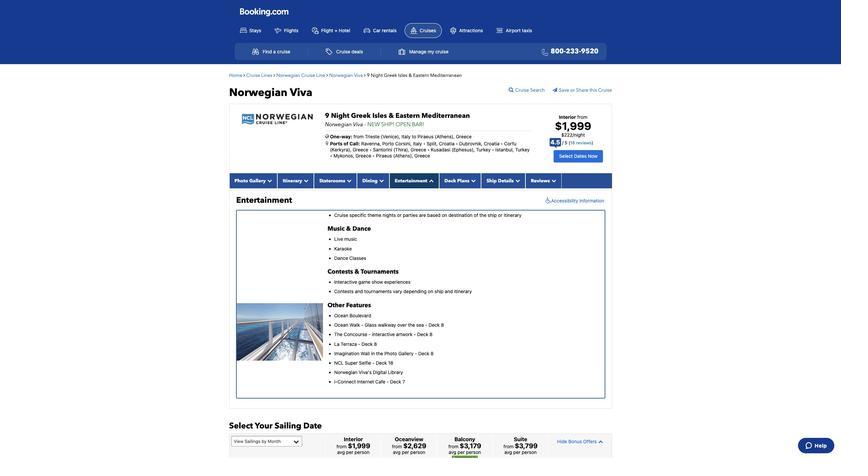 Task type: vqa. For each thing, say whether or not it's contained in the screenshot.
the destination
yes



Task type: describe. For each thing, give the bounding box(es) containing it.
viva inside 9 night greek isles & eastern mediterranean norwegian viva - new ship! open bar!
[[353, 121, 363, 128]]

porto
[[383, 141, 394, 146]]

interior from $1,999 avg per person
[[337, 437, 371, 456]]

0 vertical spatial italy
[[402, 134, 411, 139]]

ocean for ocean walk - glass walkway over the sea - deck 8
[[335, 322, 349, 328]]

globe image
[[325, 134, 329, 139]]

ports of call:
[[330, 141, 360, 146]]

per for $3,799
[[514, 450, 521, 456]]

photo gallery
[[235, 178, 266, 184]]

ocean for ocean boulevard
[[335, 313, 349, 319]]

greece down corfu (kerkyra), greece
[[415, 153, 431, 159]]

(thira),
[[394, 147, 410, 152]]

1 horizontal spatial or
[[499, 212, 503, 218]]

ship!
[[382, 121, 395, 128]]

santorini
[[373, 147, 393, 152]]

norwegian inside 9 night greek isles & eastern mediterranean norwegian viva - new ship! open bar!
[[325, 121, 352, 128]]

1 vertical spatial of
[[474, 212, 479, 218]]

4.5
[[551, 139, 561, 146]]

trieste
[[365, 134, 380, 139]]

imagination wall in the photo gallery - deck 8
[[335, 351, 434, 357]]

9 for 9 night greek isles & eastern mediterranean
[[367, 72, 370, 78]]

norwegian down cruise lines
[[229, 85, 288, 100]]

library
[[388, 370, 403, 375]]

classes
[[350, 255, 367, 261]]

cruise for cruise search
[[516, 87, 530, 93]]

& down manage
[[409, 72, 412, 78]]

oceanview from $2,629 avg per person
[[392, 437, 427, 456]]

booking.com home image
[[240, 8, 289, 17]]

attractions
[[460, 27, 483, 33]]

norwegian viva main content
[[226, 67, 616, 458]]

$3,799
[[515, 442, 538, 450]]

by
[[262, 439, 267, 444]]

in
[[371, 351, 375, 357]]

cruises link
[[405, 23, 442, 38]]

1 vertical spatial viva
[[290, 85, 313, 100]]

new
[[368, 121, 380, 128]]

0 horizontal spatial on
[[428, 289, 434, 295]]

photo inside photo gallery dropdown button
[[235, 178, 248, 184]]

5
[[565, 140, 568, 146]]

accessibility information link
[[544, 198, 605, 204]]

chevron down image for dining
[[378, 178, 384, 183]]

from for suite from $3,799 avg per person
[[504, 444, 514, 450]]

from for interior from $1,999 $222 / night
[[578, 114, 588, 120]]

person for $2,629
[[411, 450, 426, 456]]

& up music
[[347, 225, 351, 233]]

flights link
[[269, 23, 304, 38]]

ship
[[487, 178, 497, 184]]

- right selfie
[[373, 360, 375, 366]]

select for select          dates now
[[560, 153, 573, 159]]

• left the istanbul,
[[492, 147, 495, 152]]

attractions link
[[445, 23, 489, 38]]

from for interior from $1,999 avg per person
[[337, 444, 347, 450]]

hotel
[[339, 27, 351, 33]]

interactive game show experiences
[[335, 279, 411, 285]]

cruise deals link
[[319, 45, 371, 58]]

flight + hotel link
[[307, 23, 356, 38]]

live music
[[335, 236, 357, 242]]

stays link
[[235, 23, 267, 38]]

1 vertical spatial the
[[408, 322, 415, 328]]

dance classes
[[335, 255, 367, 261]]

0 horizontal spatial norwegian viva
[[229, 85, 313, 100]]

ship details
[[487, 178, 514, 184]]

live
[[335, 236, 343, 242]]

+
[[335, 27, 338, 33]]

flight + hotel
[[322, 27, 351, 33]]

this
[[590, 87, 598, 93]]

isles for 9 night greek isles & eastern mediterranean
[[399, 72, 408, 78]]

1 horizontal spatial piraeus
[[418, 134, 434, 139]]

accessibility information
[[552, 198, 605, 204]]

line
[[316, 72, 325, 78]]

flight
[[322, 27, 334, 33]]

ocean boulevard
[[335, 313, 372, 319]]

the
[[335, 332, 343, 338]]

(venice),
[[381, 134, 401, 139]]

contests & tournaments
[[328, 268, 399, 276]]

1 horizontal spatial italy
[[413, 141, 422, 146]]

select          dates now link
[[554, 150, 604, 163]]

one-way: from trieste (venice), italy to piraeus (athens), greece
[[330, 134, 472, 139]]

destination
[[449, 212, 473, 218]]

eastern for 9 night greek isles & eastern mediterranean
[[413, 72, 429, 78]]

month
[[268, 439, 281, 444]]

0 horizontal spatial the
[[376, 351, 383, 357]]

- right cafe
[[387, 379, 389, 385]]

cruise for cruise specific theme nights or parties are based on destination of the ship or itinerary
[[335, 212, 349, 218]]

concourse
[[344, 332, 368, 338]]

contests and tournaments vary depending on ship and itinerary
[[335, 289, 472, 295]]

0 vertical spatial norwegian viva
[[330, 72, 363, 78]]

0 vertical spatial viva
[[354, 72, 363, 78]]

2 horizontal spatial the
[[480, 212, 487, 218]]

suite from $3,799 avg per person
[[504, 437, 538, 456]]

contests for contests & tournaments
[[328, 268, 353, 276]]

norwegian viva's digital library
[[335, 370, 403, 375]]

from up call:
[[354, 134, 364, 139]]

travel menu navigation
[[235, 43, 607, 60]]

parties
[[403, 212, 418, 218]]

information
[[580, 198, 605, 204]]

greece inside corfu (kerkyra), greece
[[353, 147, 369, 152]]

save or share this cruise link
[[553, 87, 613, 93]]

karaoke
[[335, 246, 352, 252]]

other features
[[328, 301, 371, 310]]

search
[[531, 87, 545, 93]]

chevron up image for entertainment
[[428, 178, 434, 183]]

ocean walk - glass walkway over the sea - deck 8
[[335, 322, 444, 328]]

cruise for cruise lines
[[247, 72, 260, 78]]

chevron down image for reviews
[[550, 178, 557, 183]]

greek for 9 night greek isles & eastern mediterranean norwegian viva - new ship! open bar!
[[351, 111, 371, 120]]

9 for 9 night greek isles & eastern mediterranean norwegian viva - new ship! open bar!
[[325, 111, 330, 120]]

from for balcony from $3,179 avg per person
[[449, 444, 459, 450]]

person for $3,179
[[467, 450, 482, 456]]

800-233-9520 link
[[540, 47, 599, 56]]

0 horizontal spatial of
[[344, 141, 349, 146]]

deals
[[352, 49, 363, 54]]

cruise left line
[[302, 72, 315, 78]]

bar!
[[412, 121, 425, 128]]

- right walk
[[362, 322, 364, 328]]

7
[[403, 379, 405, 385]]

• up the istanbul,
[[501, 141, 503, 146]]

hide
[[558, 439, 568, 445]]

greek for 9 night greek isles & eastern mediterranean
[[384, 72, 397, 78]]

(kerkyra),
[[330, 147, 352, 152]]

ship details button
[[482, 173, 526, 188]]

reviews
[[531, 178, 550, 184]]

- right artwork
[[414, 332, 416, 338]]

$222
[[562, 132, 573, 138]]

cruise for find a cruise
[[277, 49, 291, 54]]

$2,629
[[404, 442, 427, 450]]

chevron down image for deck plans
[[470, 178, 476, 183]]

0 horizontal spatial dance
[[335, 255, 348, 261]]

1 vertical spatial photo
[[385, 351, 398, 357]]

1 vertical spatial itinerary
[[455, 289, 472, 295]]

- down sea
[[415, 351, 417, 357]]

greece down the to
[[411, 147, 427, 152]]

bonus
[[569, 439, 583, 445]]

view sailings by month
[[234, 439, 281, 444]]

select your sailing date
[[229, 421, 322, 432]]

cruise specific theme nights or parties are based on destination of the ship or itinerary
[[335, 212, 522, 218]]

avg for $3,179
[[449, 450, 457, 456]]

manage
[[410, 49, 427, 54]]

save or share this cruise
[[560, 87, 613, 93]]

angle right image for norwegian cruise line
[[327, 73, 328, 77]]

night for 9 night greek isles & eastern mediterranean
[[371, 72, 383, 78]]

internet
[[358, 379, 374, 385]]

chevron down image for photo gallery
[[266, 178, 272, 183]]

plans
[[458, 178, 470, 184]]

$1,999 for interior from $1,999 avg per person
[[348, 442, 371, 450]]

car rentals
[[373, 27, 397, 33]]

over
[[398, 322, 407, 328]]

boulevard
[[350, 313, 372, 319]]

reviews button
[[526, 173, 562, 188]]

800-
[[551, 47, 567, 56]]

norwegian right the lines at the top of page
[[277, 72, 300, 78]]

deck inside dropdown button
[[445, 178, 457, 184]]

- inside 9 night greek isles & eastern mediterranean norwegian viva - new ship! open bar!
[[365, 121, 366, 128]]

• up (ephesus),
[[456, 141, 458, 146]]

avg for $3,799
[[505, 450, 513, 456]]

experiences
[[385, 279, 411, 285]]

car
[[373, 27, 381, 33]]

to
[[412, 134, 417, 139]]

corfu
[[505, 141, 517, 146]]

- down concourse
[[359, 341, 361, 347]]

1 croatia from the left
[[439, 141, 455, 146]]



Task type: locate. For each thing, give the bounding box(es) containing it.
0 horizontal spatial piraeus
[[376, 153, 392, 159]]

norwegian right line
[[330, 72, 353, 78]]

avg for $2,629
[[393, 450, 401, 456]]

angle right image right home on the left of the page
[[244, 73, 245, 77]]

the left sea
[[408, 322, 415, 328]]

chevron up image inside the entertainment "dropdown button"
[[428, 178, 434, 183]]

select for select your sailing date
[[229, 421, 253, 432]]

from down interior
[[337, 444, 347, 450]]

airport taxis
[[506, 27, 533, 33]]

eastern for 9 night greek isles & eastern mediterranean norwegian viva - new ship! open bar!
[[396, 111, 420, 120]]

cruise lines link
[[247, 72, 273, 78]]

chevron down image left 'dining'
[[346, 178, 352, 183]]

greece down the ravenna,
[[356, 153, 372, 159]]

2 chevron down image from the left
[[378, 178, 384, 183]]

from inside balcony from $3,179 avg per person
[[449, 444, 459, 450]]

are
[[420, 212, 426, 218]]

9520
[[582, 47, 599, 56]]

• down the ravenna,
[[370, 147, 372, 152]]

chevron down image inside the "ship details" dropdown button
[[514, 178, 521, 183]]

• down the 'santorini'
[[373, 153, 375, 159]]

viva
[[354, 72, 363, 78], [290, 85, 313, 100], [353, 121, 363, 128]]

manage my cruise
[[410, 49, 449, 54]]

1 horizontal spatial the
[[408, 322, 415, 328]]

isles for 9 night greek isles & eastern mediterranean norwegian viva - new ship! open bar!
[[373, 111, 387, 120]]

eastern up open
[[396, 111, 420, 120]]

0 vertical spatial on
[[442, 212, 448, 218]]

person for $1,999
[[355, 450, 370, 456]]

4 per from the left
[[514, 450, 521, 456]]

mediterranean inside 9 night greek isles & eastern mediterranean norwegian viva - new ship! open bar!
[[422, 111, 470, 120]]

the right "destination"
[[480, 212, 487, 218]]

contests up 'interactive'
[[328, 268, 353, 276]]

&
[[409, 72, 412, 78], [389, 111, 394, 120], [347, 225, 351, 233], [355, 268, 360, 276]]

i-connect internet cafe - deck 7
[[335, 379, 405, 385]]

2 cruise from the left
[[436, 49, 449, 54]]

car rentals link
[[359, 23, 402, 38]]

2 croatia from the left
[[484, 141, 500, 146]]

mediterranean down my
[[431, 72, 462, 78]]

1 horizontal spatial on
[[442, 212, 448, 218]]

2 vertical spatial viva
[[353, 121, 363, 128]]

now
[[589, 153, 598, 159]]

1 vertical spatial on
[[428, 289, 434, 295]]

per for $2,629
[[402, 450, 409, 456]]

1 vertical spatial /
[[563, 140, 564, 146]]

greek
[[384, 72, 397, 78], [351, 111, 371, 120]]

1 horizontal spatial dance
[[353, 225, 371, 233]]

0 vertical spatial dance
[[353, 225, 371, 233]]

3 angle right image from the left
[[327, 73, 328, 77]]

interactive
[[372, 332, 395, 338]]

select up view
[[229, 421, 253, 432]]

0 horizontal spatial 9
[[325, 111, 330, 120]]

& inside 9 night greek isles & eastern mediterranean norwegian viva - new ship! open bar!
[[389, 111, 394, 120]]

0 horizontal spatial or
[[398, 212, 402, 218]]

night inside 9 night greek isles & eastern mediterranean norwegian viva - new ship! open bar!
[[331, 111, 350, 120]]

3 chevron down image from the left
[[470, 178, 476, 183]]

3 chevron down image from the left
[[550, 178, 557, 183]]

piraeus down the 'santorini'
[[376, 153, 392, 159]]

deck plans
[[445, 178, 470, 184]]

chevron down image
[[266, 178, 272, 183], [302, 178, 309, 183], [470, 178, 476, 183], [514, 178, 521, 183]]

photo gallery button
[[229, 173, 278, 188]]

3 person from the left
[[467, 450, 482, 456]]

1 chevron down image from the left
[[346, 178, 352, 183]]

1 horizontal spatial chevron down image
[[378, 178, 384, 183]]

night
[[575, 132, 586, 138]]

1 vertical spatial piraeus
[[376, 153, 392, 159]]

greek inside 9 night greek isles & eastern mediterranean norwegian viva - new ship! open bar!
[[351, 111, 371, 120]]

interior
[[344, 437, 363, 443]]

map marker image
[[326, 141, 329, 146]]

(athens), down (thira),
[[394, 153, 414, 159]]

oceanview
[[395, 437, 424, 443]]

open
[[396, 121, 411, 128]]

photo
[[235, 178, 248, 184], [385, 351, 398, 357]]

person inside interior from $1,999 avg per person
[[355, 450, 370, 456]]

cruise up music
[[335, 212, 349, 218]]

italy up corsini,
[[402, 134, 411, 139]]

chevron down image inside reviews dropdown button
[[550, 178, 557, 183]]

avg inside 'suite from $3,799 avg per person'
[[505, 450, 513, 456]]

(athens), up kusadasi
[[435, 134, 455, 139]]

1 horizontal spatial of
[[474, 212, 479, 218]]

1 horizontal spatial select
[[560, 153, 573, 159]]

0 vertical spatial photo
[[235, 178, 248, 184]]

1 vertical spatial norwegian viva
[[229, 85, 313, 100]]

1 horizontal spatial greek
[[384, 72, 397, 78]]

of
[[344, 141, 349, 146], [474, 212, 479, 218]]

accessibility
[[552, 198, 579, 204]]

deck
[[445, 178, 457, 184], [429, 322, 440, 328], [418, 332, 429, 338], [362, 341, 373, 347], [419, 351, 430, 357], [376, 360, 387, 366], [390, 379, 402, 385]]

1 ocean from the top
[[335, 313, 349, 319]]

0 horizontal spatial chevron down image
[[346, 178, 352, 183]]

per down oceanview
[[402, 450, 409, 456]]

avg left the $3,799
[[505, 450, 513, 456]]

1 horizontal spatial entertainment
[[395, 178, 428, 184]]

eastern down "manage my cruise" 'dropdown button'
[[413, 72, 429, 78]]

angle right image right the lines at the top of page
[[274, 73, 275, 77]]

from for oceanview from $2,629 avg per person
[[392, 444, 402, 450]]

0 horizontal spatial night
[[331, 111, 350, 120]]

0 horizontal spatial gallery
[[250, 178, 266, 184]]

0 horizontal spatial /
[[563, 140, 564, 146]]

chevron down image inside photo gallery dropdown button
[[266, 178, 272, 183]]

3 per from the left
[[458, 450, 465, 456]]

recommended image
[[452, 456, 478, 458]]

piraeus up ravenna, porto corsini, italy • split, croatia • dubrovnik, croatia •
[[418, 134, 434, 139]]

mediterranean for 9 night greek isles & eastern mediterranean norwegian viva - new ship! open bar!
[[422, 111, 470, 120]]

chevron down image inside itinerary dropdown button
[[302, 178, 309, 183]]

1 vertical spatial ocean
[[335, 322, 349, 328]]

on right "depending"
[[428, 289, 434, 295]]

chevron down image for itinerary
[[302, 178, 309, 183]]

night for 9 night greek isles & eastern mediterranean norwegian viva - new ship! open bar!
[[331, 111, 350, 120]]

/ inside 4.5 / 5 ( 16 reviews )
[[563, 140, 564, 146]]

person inside balcony from $3,179 avg per person
[[467, 450, 482, 456]]

of right "destination"
[[474, 212, 479, 218]]

angle right image right line
[[327, 73, 328, 77]]

dates
[[575, 153, 587, 159]]

1 horizontal spatial photo
[[385, 351, 398, 357]]

0 horizontal spatial isles
[[373, 111, 387, 120]]

0 horizontal spatial (athens),
[[394, 153, 414, 159]]

2 turkey from the left
[[516, 147, 530, 152]]

norwegian up connect
[[335, 370, 358, 375]]

• left split,
[[424, 141, 426, 146]]

1 horizontal spatial /
[[573, 132, 575, 138]]

)
[[592, 140, 594, 146]]

reviews
[[577, 140, 592, 146]]

1 vertical spatial italy
[[413, 141, 422, 146]]

croatia up the istanbul,
[[484, 141, 500, 146]]

2 per from the left
[[402, 450, 409, 456]]

cruise for manage my cruise
[[436, 49, 449, 54]]

isles
[[399, 72, 408, 78], [373, 111, 387, 120]]

avg down oceanview
[[393, 450, 401, 456]]

chevron up image left deck plans
[[428, 178, 434, 183]]

theme
[[368, 212, 382, 218]]

cruise inside 'dropdown button'
[[436, 49, 449, 54]]

dance down specific
[[353, 225, 371, 233]]

4 avg from the left
[[505, 450, 513, 456]]

0 vertical spatial $1,999
[[556, 120, 592, 132]]

chevron down image left itinerary at top
[[266, 178, 272, 183]]

4 person from the left
[[522, 450, 537, 456]]

9
[[367, 72, 370, 78], [325, 111, 330, 120]]

3 avg from the left
[[449, 450, 457, 456]]

taxis
[[523, 27, 533, 33]]

tournaments
[[361, 268, 399, 276]]

1 vertical spatial 9
[[325, 111, 330, 120]]

a
[[274, 49, 276, 54]]

0 vertical spatial greek
[[384, 72, 397, 78]]

angle right image for home
[[244, 73, 245, 77]]

cruise for cruise deals
[[337, 49, 351, 54]]

0 vertical spatial mediterranean
[[431, 72, 462, 78]]

split,
[[427, 141, 438, 146]]

chevron down image inside staterooms 'dropdown button'
[[346, 178, 352, 183]]

per inside interior from $1,999 avg per person
[[346, 450, 354, 456]]

the
[[480, 212, 487, 218], [408, 322, 415, 328], [376, 351, 383, 357]]

0 horizontal spatial itinerary
[[455, 289, 472, 295]]

9 inside 9 night greek isles & eastern mediterranean norwegian viva - new ship! open bar!
[[325, 111, 330, 120]]

2 ocean from the top
[[335, 322, 349, 328]]

4 chevron down image from the left
[[514, 178, 521, 183]]

la terraza - deck 8
[[335, 341, 377, 347]]

music
[[328, 225, 345, 233]]

cruise left the lines at the top of page
[[247, 72, 260, 78]]

per for $1,999
[[346, 450, 354, 456]]

2 vertical spatial the
[[376, 351, 383, 357]]

home link
[[229, 72, 242, 78]]

person down interior
[[355, 450, 370, 456]]

$1,999 inside interior from $1,999 avg per person
[[348, 442, 371, 450]]

chevron down image for staterooms
[[346, 178, 352, 183]]

super
[[345, 360, 358, 366]]

1 vertical spatial contests
[[335, 289, 354, 295]]

per inside balcony from $3,179 avg per person
[[458, 450, 465, 456]]

1 per from the left
[[346, 450, 354, 456]]

1 and from the left
[[355, 289, 363, 295]]

0 vertical spatial eastern
[[413, 72, 429, 78]]

per down suite
[[514, 450, 521, 456]]

mediterranean
[[431, 72, 462, 78], [422, 111, 470, 120]]

dance
[[353, 225, 371, 233], [335, 255, 348, 261]]

1 vertical spatial night
[[331, 111, 350, 120]]

2 horizontal spatial or
[[571, 87, 576, 93]]

1 horizontal spatial $1,999
[[556, 120, 592, 132]]

0 horizontal spatial ship
[[435, 289, 444, 295]]

avg down interior
[[338, 450, 345, 456]]

entertainment down photo gallery dropdown button
[[236, 195, 292, 206]]

viva left the new
[[353, 121, 363, 128]]

0 vertical spatial night
[[371, 72, 383, 78]]

turkey
[[477, 147, 491, 152], [516, 147, 530, 152]]

chevron down image for ship details
[[514, 178, 521, 183]]

entertainment down (thira),
[[395, 178, 428, 184]]

0 vertical spatial select
[[560, 153, 573, 159]]

features
[[347, 301, 371, 310]]

0 vertical spatial chevron up image
[[428, 178, 434, 183]]

0 vertical spatial entertainment
[[395, 178, 428, 184]]

2 chevron down image from the left
[[302, 178, 309, 183]]

0 horizontal spatial croatia
[[439, 141, 455, 146]]

chevron down image left staterooms
[[302, 178, 309, 183]]

• down ravenna, porto corsini, italy • split, croatia • dubrovnik, croatia •
[[428, 147, 430, 152]]

- right sea
[[426, 322, 428, 328]]

staterooms
[[320, 178, 346, 184]]

$1,999
[[556, 120, 592, 132], [348, 442, 371, 450]]

0 horizontal spatial select
[[229, 421, 253, 432]]

avg inside oceanview from $2,629 avg per person
[[393, 450, 401, 456]]

person for $3,799
[[522, 450, 537, 456]]

1 horizontal spatial ship
[[488, 212, 497, 218]]

avg for $1,999
[[338, 450, 345, 456]]

santorini (thira), greece • kusadasi (ephesus), turkey • istanbul, turkey • mykonos, greece • piraeus (athens), greece
[[330, 147, 530, 159]]

from inside interior from $1,999 avg per person
[[337, 444, 347, 450]]

turkey down dubrovnik,
[[477, 147, 491, 152]]

1 horizontal spatial and
[[445, 289, 453, 295]]

person down suite
[[522, 450, 537, 456]]

walkway
[[378, 322, 396, 328]]

0 horizontal spatial turkey
[[477, 147, 491, 152]]

ocean up the
[[335, 322, 349, 328]]

viva down deals
[[354, 72, 363, 78]]

1 vertical spatial gallery
[[399, 351, 414, 357]]

0 vertical spatial contests
[[328, 268, 353, 276]]

dance down karaoke
[[335, 255, 348, 261]]

flights
[[284, 27, 299, 33]]

connect
[[338, 379, 356, 385]]

eastern inside 9 night greek isles & eastern mediterranean norwegian viva - new ship! open bar!
[[396, 111, 420, 120]]

1 vertical spatial eastern
[[396, 111, 420, 120]]

800-233-9520
[[551, 47, 599, 56]]

ravenna, porto corsini, italy • split, croatia • dubrovnik, croatia •
[[362, 141, 503, 146]]

0 vertical spatial ocean
[[335, 313, 349, 319]]

per up recommended image
[[458, 450, 465, 456]]

contests for contests and tournaments vary depending on ship and itinerary
[[335, 289, 354, 295]]

from inside oceanview from $2,629 avg per person
[[392, 444, 402, 450]]

isles up the new
[[373, 111, 387, 120]]

norwegian cruise line link
[[277, 72, 325, 78]]

search image
[[509, 87, 516, 92]]

suite
[[514, 437, 528, 443]]

or
[[571, 87, 576, 93], [398, 212, 402, 218], [499, 212, 503, 218]]

one-
[[330, 134, 342, 139]]

- down 'glass'
[[369, 332, 371, 338]]

0 vertical spatial 9
[[367, 72, 370, 78]]

from right interior
[[578, 114, 588, 120]]

1 horizontal spatial (athens),
[[435, 134, 455, 139]]

0 horizontal spatial greek
[[351, 111, 371, 120]]

1 horizontal spatial chevron up image
[[597, 440, 604, 444]]

2 angle right image from the left
[[274, 73, 275, 77]]

• down (kerkyra),
[[330, 153, 333, 159]]

1 horizontal spatial turkey
[[516, 147, 530, 152]]

chevron down image left reviews
[[514, 178, 521, 183]]

cruise deals
[[337, 49, 363, 54]]

0 vertical spatial ship
[[488, 212, 497, 218]]

1 turkey from the left
[[477, 147, 491, 152]]

entertainment inside the entertainment "dropdown button"
[[395, 178, 428, 184]]

night right norwegian viva link
[[371, 72, 383, 78]]

1 chevron down image from the left
[[266, 178, 272, 183]]

8
[[441, 322, 444, 328], [430, 332, 433, 338], [374, 341, 377, 347], [431, 351, 434, 357]]

0 horizontal spatial entertainment
[[236, 195, 292, 206]]

0 vertical spatial /
[[573, 132, 575, 138]]

glass
[[365, 322, 377, 328]]

eastern
[[413, 72, 429, 78], [396, 111, 420, 120]]

1 horizontal spatial cruise
[[436, 49, 449, 54]]

find
[[263, 49, 272, 54]]

greece up dubrovnik,
[[456, 134, 472, 139]]

piraeus
[[418, 134, 434, 139], [376, 153, 392, 159]]

9 night greek isles & eastern mediterranean
[[367, 72, 462, 78]]

1 cruise from the left
[[277, 49, 291, 54]]

/ inside interior from $1,999 $222 / night
[[573, 132, 575, 138]]

angle right image down cruise deals link
[[364, 73, 366, 77]]

1 horizontal spatial 9
[[367, 72, 370, 78]]

0 vertical spatial itinerary
[[504, 212, 522, 218]]

avg
[[338, 450, 345, 456], [393, 450, 401, 456], [449, 450, 457, 456], [505, 450, 513, 456]]

person up recommended image
[[467, 450, 482, 456]]

cruise left search
[[516, 87, 530, 93]]

2 person from the left
[[411, 450, 426, 456]]

0 vertical spatial (athens),
[[435, 134, 455, 139]]

angle right image for norwegian viva
[[364, 73, 366, 77]]

itinerary button
[[278, 173, 314, 188]]

/ left '5'
[[563, 140, 564, 146]]

1 horizontal spatial norwegian viva
[[330, 72, 363, 78]]

from inside 'suite from $3,799 avg per person'
[[504, 444, 514, 450]]

chevron down image inside deck plans dropdown button
[[470, 178, 476, 183]]

interior
[[559, 114, 577, 120]]

2 avg from the left
[[393, 450, 401, 456]]

0 horizontal spatial photo
[[235, 178, 248, 184]]

1 angle right image from the left
[[244, 73, 245, 77]]

viva down norwegian cruise line
[[290, 85, 313, 100]]

cruise right the a
[[277, 49, 291, 54]]

0 horizontal spatial italy
[[402, 134, 411, 139]]

chevron up image for hide bonus offers
[[597, 440, 604, 444]]

manage my cruise button
[[392, 45, 456, 58]]

from down the balcony
[[449, 444, 459, 450]]

the right in
[[376, 351, 383, 357]]

0 horizontal spatial chevron up image
[[428, 178, 434, 183]]

cruise left deals
[[337, 49, 351, 54]]

1 person from the left
[[355, 450, 370, 456]]

1 vertical spatial entertainment
[[236, 195, 292, 206]]

share
[[577, 87, 589, 93]]

mediterranean up the bar!
[[422, 111, 470, 120]]

ship right "destination"
[[488, 212, 497, 218]]

person inside 'suite from $3,799 avg per person'
[[522, 450, 537, 456]]

1 horizontal spatial isles
[[399, 72, 408, 78]]

interior from $1,999 $222 / night
[[556, 114, 592, 138]]

avg inside interior from $1,999 avg per person
[[338, 450, 345, 456]]

person down oceanview
[[411, 450, 426, 456]]

norwegian viva down the lines at the top of page
[[229, 85, 313, 100]]

0 horizontal spatial $1,999
[[348, 442, 371, 450]]

1 avg from the left
[[338, 450, 345, 456]]

chevron up image right bonus
[[597, 440, 604, 444]]

1 horizontal spatial gallery
[[399, 351, 414, 357]]

avg inside balcony from $3,179 avg per person
[[449, 450, 457, 456]]

1 horizontal spatial croatia
[[484, 141, 500, 146]]

per for $3,179
[[458, 450, 465, 456]]

from left the $3,799
[[504, 444, 514, 450]]

cruise
[[277, 49, 291, 54], [436, 49, 449, 54]]

2 horizontal spatial chevron down image
[[550, 178, 557, 183]]

0 vertical spatial the
[[480, 212, 487, 218]]

staterooms button
[[314, 173, 357, 188]]

details
[[498, 178, 514, 184]]

1 vertical spatial dance
[[335, 255, 348, 261]]

4 angle right image from the left
[[364, 73, 366, 77]]

9 up globe icon
[[325, 111, 330, 120]]

airport taxis link
[[491, 23, 538, 38]]

chevron down image inside dining dropdown button
[[378, 178, 384, 183]]

contests down 'interactive'
[[335, 289, 354, 295]]

1 vertical spatial chevron up image
[[597, 440, 604, 444]]

turkey down corfu on the right top of page
[[516, 147, 530, 152]]

kusadasi
[[431, 147, 451, 152]]

corsini,
[[396, 141, 412, 146]]

angle right image for cruise lines
[[274, 73, 275, 77]]

2 and from the left
[[445, 289, 453, 295]]

ship right "depending"
[[435, 289, 444, 295]]

1 horizontal spatial night
[[371, 72, 383, 78]]

chevron up image inside hide bonus offers link
[[597, 440, 604, 444]]

9 right norwegian viva link
[[367, 72, 370, 78]]

0 vertical spatial gallery
[[250, 178, 266, 184]]

& up game
[[355, 268, 360, 276]]

croatia up kusadasi
[[439, 141, 455, 146]]

cruises
[[420, 27, 437, 33]]

person inside oceanview from $2,629 avg per person
[[411, 450, 426, 456]]

- left the new
[[365, 121, 366, 128]]

ocean down other
[[335, 313, 349, 319]]

cruise inside travel menu navigation
[[337, 49, 351, 54]]

0 vertical spatial piraeus
[[418, 134, 434, 139]]

1 vertical spatial $1,999
[[348, 442, 371, 450]]

based
[[428, 212, 441, 218]]

1 vertical spatial isles
[[373, 111, 387, 120]]

chevron down image
[[346, 178, 352, 183], [378, 178, 384, 183], [550, 178, 557, 183]]

from inside interior from $1,999 $222 / night
[[578, 114, 588, 120]]

piraeus inside santorini (thira), greece • kusadasi (ephesus), turkey • istanbul, turkey • mykonos, greece • piraeus (athens), greece
[[376, 153, 392, 159]]

angle right image
[[244, 73, 245, 77], [274, 73, 275, 77], [327, 73, 328, 77], [364, 73, 366, 77]]

chevron up image
[[428, 178, 434, 183], [597, 440, 604, 444]]

norwegian cruise line image
[[241, 113, 314, 125]]

per inside 'suite from $3,799 avg per person'
[[514, 450, 521, 456]]

isles down travel menu navigation
[[399, 72, 408, 78]]

(athens), inside santorini (thira), greece • kusadasi (ephesus), turkey • istanbul, turkey • mykonos, greece • piraeus (athens), greece
[[394, 153, 414, 159]]

deck plans button
[[440, 173, 482, 188]]

per inside oceanview from $2,629 avg per person
[[402, 450, 409, 456]]

paper plane image
[[553, 88, 560, 92]]

ravenna,
[[362, 141, 381, 146]]

interactive
[[335, 279, 357, 285]]

$1,999 for interior from $1,999 $222 / night
[[556, 120, 592, 132]]

1 vertical spatial select
[[229, 421, 253, 432]]

avg up recommended image
[[449, 450, 457, 456]]

imagination
[[335, 351, 360, 357]]

gallery inside dropdown button
[[250, 178, 266, 184]]

select down '5'
[[560, 153, 573, 159]]

mediterranean for 9 night greek isles & eastern mediterranean
[[431, 72, 462, 78]]

1 vertical spatial ship
[[435, 289, 444, 295]]

isles inside 9 night greek isles & eastern mediterranean norwegian viva - new ship! open bar!
[[373, 111, 387, 120]]

from down oceanview
[[392, 444, 402, 450]]

cruise right this
[[599, 87, 613, 93]]

game
[[359, 279, 371, 285]]

chevron down image down the 'santorini'
[[378, 178, 384, 183]]

chevron down image up the wheelchair icon
[[550, 178, 557, 183]]

wheelchair image
[[544, 198, 552, 204]]



